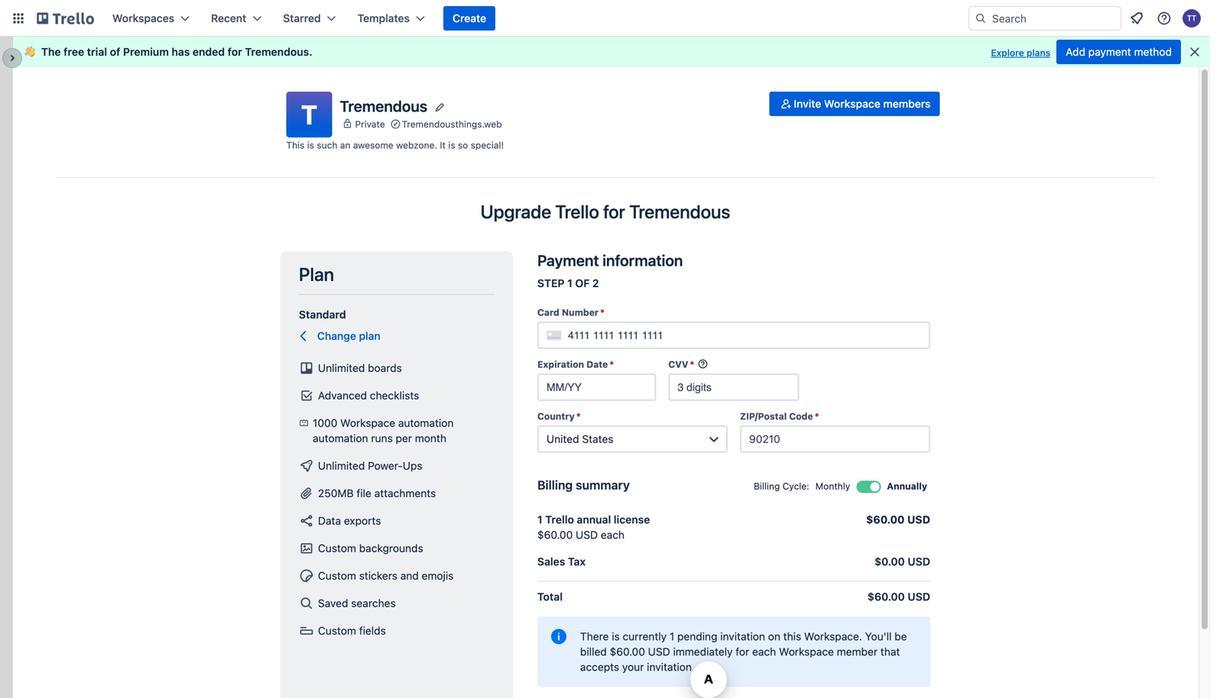 Task type: locate. For each thing, give the bounding box(es) containing it.
of inside 'payment information step 1 of 2'
[[575, 277, 590, 290]]

1 right step
[[568, 277, 573, 290]]

member
[[837, 646, 878, 659]]

1 horizontal spatial of
[[575, 277, 590, 290]]

tremendous down 'starred'
[[245, 45, 309, 58]]

this
[[784, 631, 802, 643]]

immediately for each workspace member that accepts your invitation.
[[580, 646, 900, 674]]

custom for custom stickers and emojis
[[318, 570, 356, 583]]

change
[[317, 330, 356, 343]]

1 vertical spatial 1
[[538, 514, 543, 526]]

0 horizontal spatial of
[[110, 45, 120, 58]]

templates
[[358, 12, 410, 24]]

90210 text field
[[740, 426, 931, 453]]

0 horizontal spatial billing
[[538, 478, 573, 493]]

0 horizontal spatial 1
[[538, 514, 543, 526]]

open information menu image
[[1157, 11, 1172, 26]]

billing down 'united'
[[538, 478, 573, 493]]

1000 workspace automation automation runs per month
[[313, 417, 454, 445]]

0 horizontal spatial is
[[307, 140, 314, 151]]

2 horizontal spatial for
[[736, 646, 750, 659]]

primary element
[[0, 0, 1211, 37]]

unlimited for unlimited power-ups
[[318, 460, 365, 473]]

stickers
[[359, 570, 398, 583]]

tremendous up information
[[629, 201, 731, 223]]

1 vertical spatial workspace
[[340, 417, 395, 430]]

billing for billing summary
[[538, 478, 573, 493]]

1 vertical spatial each
[[753, 646, 776, 659]]

invite workspace members button
[[770, 92, 940, 116]]

0 horizontal spatial tremendous
[[245, 45, 309, 58]]

trello up payment
[[555, 201, 599, 223]]

for inside banner
[[228, 45, 242, 58]]

tremendous up private
[[340, 97, 428, 115]]

1 vertical spatial custom
[[318, 570, 356, 583]]

banner containing 👋
[[12, 37, 1211, 67]]

is right there
[[612, 631, 620, 643]]

trello for upgrade
[[555, 201, 599, 223]]

automation up month
[[398, 417, 454, 430]]

$60.00 usd down $0.00 usd
[[868, 591, 931, 604]]

an
[[340, 140, 351, 151]]

$60.00 usd down currently
[[610, 646, 670, 659]]

has
[[172, 45, 190, 58]]

1 custom from the top
[[318, 543, 356, 555]]

backgrounds
[[359, 543, 423, 555]]

date
[[587, 359, 608, 370]]

is right it
[[448, 140, 455, 151]]

0 vertical spatial unlimited
[[318, 362, 365, 375]]

1 inside 'payment information step 1 of 2'
[[568, 277, 573, 290]]

t button
[[286, 92, 332, 138]]

$0.00 usd
[[875, 556, 931, 569]]

1 vertical spatial unlimited
[[318, 460, 365, 473]]

workspace up runs
[[340, 417, 395, 430]]

workspace right invite
[[824, 97, 881, 110]]

custom fields
[[318, 625, 386, 638]]

* for zip/postal code *
[[815, 411, 819, 422]]

unlimited
[[318, 362, 365, 375], [318, 460, 365, 473]]

for inside immediately for each workspace member that accepts your invitation.
[[736, 646, 750, 659]]

2 unlimited from the top
[[318, 460, 365, 473]]

0 vertical spatial automation
[[398, 417, 454, 430]]

add payment method button
[[1057, 40, 1181, 64]]

1 unlimited from the top
[[318, 362, 365, 375]]

2 horizontal spatial is
[[612, 631, 620, 643]]

wave image
[[24, 45, 35, 59]]

usd right $0.00
[[908, 556, 931, 569]]

payment information step 1 of 2
[[538, 252, 683, 290]]

1 vertical spatial of
[[575, 277, 590, 290]]

there is currently 1 pending invitation on this workspace.
[[580, 631, 862, 643]]

2 custom from the top
[[318, 570, 356, 583]]

0 horizontal spatial each
[[601, 529, 625, 542]]

1 vertical spatial tremendous
[[340, 97, 428, 115]]

unlimited up advanced
[[318, 362, 365, 375]]

* right the number in the top left of the page
[[600, 307, 605, 318]]

custom for custom backgrounds
[[318, 543, 356, 555]]

2
[[593, 277, 599, 290]]

each down on
[[753, 646, 776, 659]]

2 vertical spatial tremendous
[[629, 201, 731, 223]]

workspaces
[[112, 12, 174, 24]]

unlimited up 250mb
[[318, 460, 365, 473]]

of inside banner
[[110, 45, 120, 58]]

searches
[[351, 598, 396, 610]]

$60.00 up sales
[[538, 529, 573, 542]]

runs
[[371, 432, 393, 445]]

upgrade
[[481, 201, 551, 223]]

of left 2
[[575, 277, 590, 290]]

$0.00
[[875, 556, 905, 569]]

0 vertical spatial trello
[[555, 201, 599, 223]]

* left the open cvv tooltip image
[[690, 359, 695, 370]]

* right code
[[815, 411, 819, 422]]

banner
[[12, 37, 1211, 67]]

for right ended on the left of the page
[[228, 45, 242, 58]]

sales tax
[[538, 556, 586, 569]]

2 vertical spatial for
[[736, 646, 750, 659]]

0 vertical spatial 1
[[568, 277, 573, 290]]

you'll be billed
[[580, 631, 907, 659]]

create button
[[444, 6, 496, 31]]

0 vertical spatial each
[[601, 529, 625, 542]]

expiration
[[538, 359, 584, 370]]

1 up sales
[[538, 514, 543, 526]]

1 vertical spatial trello
[[545, 514, 574, 526]]

$60.00 up your
[[610, 646, 645, 659]]

each inside the 1 trello annual license $60.00 usd each
[[601, 529, 625, 542]]

billing
[[538, 478, 573, 493], [754, 481, 780, 492]]

$60.00 down $0.00
[[868, 591, 905, 604]]

ups
[[403, 460, 423, 473]]

2 vertical spatial 1
[[670, 631, 675, 643]]

tremendousthings.web link
[[402, 116, 502, 132]]

billing left cycle
[[754, 481, 780, 492]]

information
[[603, 252, 683, 270]]

for down invitation
[[736, 646, 750, 659]]

workspace inside button
[[824, 97, 881, 110]]

fields
[[359, 625, 386, 638]]

workspace down 'this'
[[779, 646, 834, 659]]

1 horizontal spatial 1
[[568, 277, 573, 290]]

custom down data
[[318, 543, 356, 555]]

trial
[[87, 45, 107, 58]]

custom up saved
[[318, 570, 356, 583]]

2 horizontal spatial tremendous
[[629, 201, 731, 223]]

workspaces button
[[103, 6, 199, 31]]

unlimited boards
[[318, 362, 402, 375]]

be
[[895, 631, 907, 643]]

automation down 1000 on the left
[[313, 432, 368, 445]]

$60.00 down annually
[[866, 514, 905, 526]]

👋 the free trial of premium has ended for tremendous .
[[24, 45, 313, 58]]

1 left pending
[[670, 631, 675, 643]]

advanced
[[318, 390, 367, 402]]

.
[[309, 45, 313, 58]]

currently
[[623, 631, 667, 643]]

boards
[[368, 362, 402, 375]]

1 for payment
[[568, 277, 573, 290]]

custom down saved
[[318, 625, 356, 638]]

2 vertical spatial $60.00 usd
[[610, 646, 670, 659]]

0 vertical spatial workspace
[[824, 97, 881, 110]]

this
[[286, 140, 305, 151]]

exports
[[344, 515, 381, 528]]

* right date
[[610, 359, 614, 370]]

2 horizontal spatial 1
[[670, 631, 675, 643]]

usd up invitation.
[[648, 646, 670, 659]]

is
[[307, 140, 314, 151], [448, 140, 455, 151], [612, 631, 620, 643]]

is right this
[[307, 140, 314, 151]]

1 vertical spatial for
[[603, 201, 625, 223]]

for
[[228, 45, 242, 58], [603, 201, 625, 223], [736, 646, 750, 659]]

trello left annual
[[545, 514, 574, 526]]

0 vertical spatial for
[[228, 45, 242, 58]]

workspace for 1000
[[340, 417, 395, 430]]

pending
[[678, 631, 718, 643]]

1 horizontal spatial automation
[[398, 417, 454, 430]]

card number *
[[538, 307, 605, 318]]

$60.00 inside the 1 trello annual license $60.00 usd each
[[538, 529, 573, 542]]

templates button
[[348, 6, 434, 31]]

0 horizontal spatial automation
[[313, 432, 368, 445]]

emojis
[[422, 570, 454, 583]]

1 horizontal spatial billing
[[754, 481, 780, 492]]

trello inside the 1 trello annual license $60.00 usd each
[[545, 514, 574, 526]]

2 vertical spatial custom
[[318, 625, 356, 638]]

0 horizontal spatial for
[[228, 45, 242, 58]]

sales
[[538, 556, 565, 569]]

tremendous
[[245, 45, 309, 58], [340, 97, 428, 115], [629, 201, 731, 223]]

2 vertical spatial workspace
[[779, 646, 834, 659]]

each down annual
[[601, 529, 625, 542]]

for up information
[[603, 201, 625, 223]]

saved
[[318, 598, 348, 610]]

terry turtle (terryturtle) image
[[1183, 9, 1201, 28]]

3 custom from the top
[[318, 625, 356, 638]]

* right country
[[576, 411, 581, 422]]

back to home image
[[37, 6, 94, 31]]

of right trial
[[110, 45, 120, 58]]

*
[[600, 307, 605, 318], [610, 359, 614, 370], [690, 359, 695, 370], [576, 411, 581, 422], [815, 411, 819, 422]]

$60.00 usd down annually
[[866, 514, 931, 526]]

country *
[[538, 411, 581, 422]]

workspace inside 1000 workspace automation automation runs per month
[[340, 417, 395, 430]]

code
[[789, 411, 813, 422]]

per
[[396, 432, 412, 445]]

usd down annual
[[576, 529, 598, 542]]

0 vertical spatial of
[[110, 45, 120, 58]]

0 vertical spatial custom
[[318, 543, 356, 555]]

of
[[110, 45, 120, 58], [575, 277, 590, 290]]

create
[[453, 12, 486, 24]]

0 vertical spatial tremendous
[[245, 45, 309, 58]]

billing for billing cycle : monthly
[[754, 481, 780, 492]]

power-
[[368, 460, 403, 473]]

explore
[[991, 47, 1025, 58]]

you'll
[[865, 631, 892, 643]]

invitation
[[721, 631, 765, 643]]

trello
[[555, 201, 599, 223], [545, 514, 574, 526]]

change plan
[[317, 330, 381, 343]]

1 horizontal spatial each
[[753, 646, 776, 659]]



Task type: vqa. For each thing, say whether or not it's contained in the screenshot.
the right will
no



Task type: describe. For each thing, give the bounding box(es) containing it.
0 notifications image
[[1128, 9, 1146, 28]]

states
[[582, 433, 614, 446]]

custom for custom fields
[[318, 625, 356, 638]]

recent
[[211, 12, 246, 24]]

awesome
[[353, 140, 394, 151]]

trello for 1
[[545, 514, 574, 526]]

explore plans
[[991, 47, 1051, 58]]

invite workspace members
[[794, 97, 931, 110]]

Search field
[[969, 6, 1122, 31]]

billing summary
[[538, 478, 630, 493]]

total
[[538, 591, 563, 604]]

and
[[401, 570, 419, 583]]

saved searches
[[318, 598, 396, 610]]

attachments
[[374, 487, 436, 500]]

this is such an awesome webzone. it is so special!
[[286, 140, 504, 151]]

card
[[538, 307, 560, 318]]

tremendousthings.web
[[402, 119, 502, 129]]

united states
[[547, 433, 614, 446]]

custom backgrounds
[[318, 543, 423, 555]]

1000
[[313, 417, 338, 430]]

checklists
[[370, 390, 419, 402]]

annual
[[577, 514, 611, 526]]

1 trello annual license $60.00 usd each
[[538, 514, 650, 542]]

special!
[[471, 140, 504, 151]]

tremendous inside banner
[[245, 45, 309, 58]]

0 vertical spatial $60.00 usd
[[866, 514, 931, 526]]

invitation.
[[647, 661, 695, 674]]

plan
[[299, 264, 334, 285]]

it
[[440, 140, 446, 151]]

plan
[[359, 330, 381, 343]]

unlimited for unlimited boards
[[318, 362, 365, 375]]

advanced checklists
[[318, 390, 419, 402]]

search image
[[975, 12, 987, 24]]

* for card number *
[[600, 307, 605, 318]]

premium
[[123, 45, 169, 58]]

of for the
[[110, 45, 120, 58]]

number
[[562, 307, 599, 318]]

plans
[[1027, 47, 1051, 58]]

recent button
[[202, 6, 271, 31]]

billed
[[580, 646, 607, 659]]

open cvv tooltip image
[[698, 359, 708, 370]]

upgrade trello for tremendous
[[481, 201, 731, 223]]

webzone.
[[396, 140, 437, 151]]

month
[[415, 432, 447, 445]]

cvv *
[[669, 359, 695, 370]]

annually
[[887, 481, 928, 492]]

cvv
[[669, 359, 689, 370]]

250mb file attachments
[[318, 487, 436, 500]]

of for information
[[575, 277, 590, 290]]

united
[[547, 433, 579, 446]]

1 horizontal spatial is
[[448, 140, 455, 151]]

file
[[357, 487, 372, 500]]

change plan button
[[296, 329, 381, 344]]

workspace for invite
[[824, 97, 881, 110]]

tax
[[568, 556, 586, 569]]

zip/postal code *
[[740, 411, 819, 422]]

invite
[[794, 97, 822, 110]]

free
[[64, 45, 84, 58]]

is for this
[[307, 140, 314, 151]]

members
[[884, 97, 931, 110]]

starred button
[[274, 6, 345, 31]]

explore plans button
[[991, 44, 1051, 62]]

250mb
[[318, 487, 354, 500]]

add
[[1066, 45, 1086, 58]]

1 for there
[[670, 631, 675, 643]]

1 inside the 1 trello annual license $60.00 usd each
[[538, 514, 543, 526]]

payment
[[538, 252, 599, 270]]

1 horizontal spatial tremendous
[[340, 97, 428, 115]]

monthly
[[816, 481, 851, 492]]

ended
[[193, 45, 225, 58]]

1 vertical spatial $60.00 usd
[[868, 591, 931, 604]]

such
[[317, 140, 338, 151]]

usd down $0.00 usd
[[908, 591, 931, 604]]

usd down annually
[[908, 514, 931, 526]]

the
[[41, 45, 61, 58]]

billing cycle : monthly
[[754, 481, 851, 492]]

there
[[580, 631, 609, 643]]

1 vertical spatial automation
[[313, 432, 368, 445]]

usd inside the 1 trello annual license $60.00 usd each
[[576, 529, 598, 542]]

standard
[[299, 309, 346, 321]]

zip/postal
[[740, 411, 787, 422]]

* for expiration date *
[[610, 359, 614, 370]]

accepts
[[580, 661, 620, 674]]

workspace inside immediately for each workspace member that accepts your invitation.
[[779, 646, 834, 659]]

👋
[[24, 45, 35, 58]]

is for there
[[612, 631, 620, 643]]

expiration date *
[[538, 359, 614, 370]]

each inside immediately for each workspace member that accepts your invitation.
[[753, 646, 776, 659]]

data
[[318, 515, 341, 528]]

custom stickers and emojis
[[318, 570, 454, 583]]

step
[[538, 277, 565, 290]]

so
[[458, 140, 468, 151]]

1 horizontal spatial for
[[603, 201, 625, 223]]

private
[[355, 119, 385, 129]]

add payment method
[[1066, 45, 1172, 58]]

sm image
[[779, 96, 794, 112]]

immediately
[[673, 646, 733, 659]]

payment
[[1089, 45, 1132, 58]]



